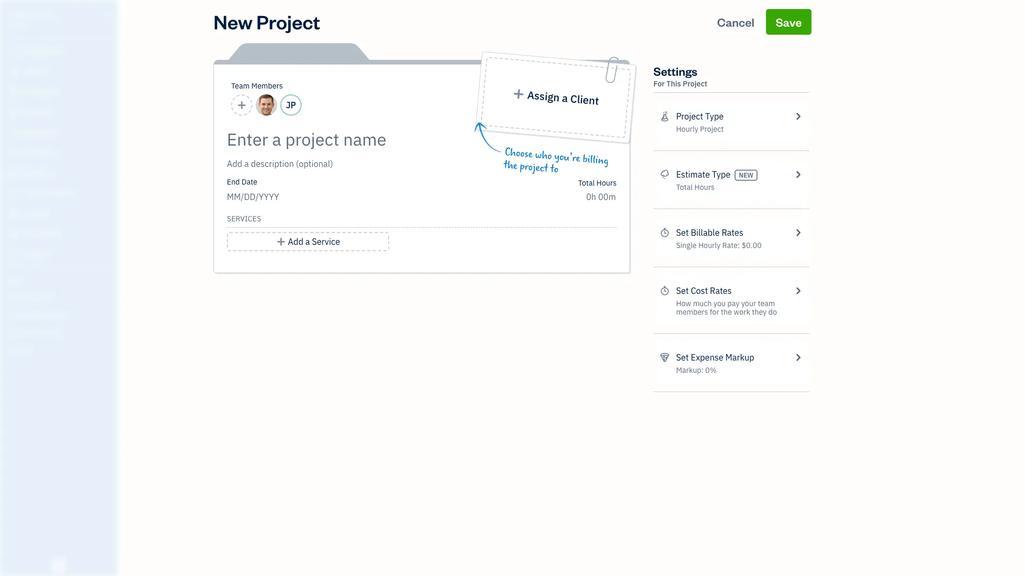 Task type: describe. For each thing, give the bounding box(es) containing it.
new
[[739, 171, 753, 179]]

date
[[242, 177, 257, 187]]

how
[[676, 299, 691, 309]]

estimate
[[676, 169, 710, 180]]

0 vertical spatial hourly
[[676, 124, 698, 134]]

expense
[[691, 352, 723, 363]]

timetracking image for set billable rates
[[660, 226, 670, 239]]

team members
[[231, 81, 283, 91]]

assign a client
[[527, 88, 600, 108]]

set for set cost rates
[[676, 286, 689, 296]]

Project Name text field
[[227, 129, 521, 150]]

set for set expense markup
[[676, 352, 689, 363]]

client image
[[7, 67, 20, 77]]

set expense markup
[[676, 352, 754, 363]]

settings image
[[8, 345, 114, 353]]

cost
[[691, 286, 708, 296]]

set for set billable rates
[[676, 227, 689, 238]]

choose
[[504, 146, 533, 161]]

items and services image
[[8, 311, 114, 319]]

the inside choose who you're billing the project to
[[503, 159, 518, 172]]

1 vertical spatial hourly
[[698, 241, 721, 250]]

hourly project
[[676, 124, 724, 134]]

markup
[[726, 352, 754, 363]]

team
[[758, 299, 775, 309]]

chevronright image for set cost rates
[[793, 285, 803, 297]]

add a service button
[[227, 232, 389, 251]]

chevronright image for set billable rates
[[793, 226, 803, 239]]

turtle inc owner
[[9, 10, 56, 29]]

Hourly Budget text field
[[586, 192, 617, 202]]

$0.00
[[742, 241, 762, 250]]

a for add
[[305, 237, 310, 247]]

members
[[676, 308, 708, 317]]

add team member image
[[237, 99, 247, 112]]

save button
[[766, 9, 812, 35]]

type for project type
[[705, 111, 724, 122]]

who
[[535, 149, 553, 163]]

service
[[312, 237, 340, 247]]

new
[[214, 9, 253, 34]]

cancel
[[717, 14, 754, 29]]

apps image
[[8, 277, 114, 285]]

timetracking image for set cost rates
[[660, 285, 670, 297]]

chevronright image for project type
[[793, 110, 803, 123]]

1 horizontal spatial total
[[676, 183, 693, 192]]

choose who you're billing the project to
[[503, 146, 609, 176]]

markup:
[[676, 366, 704, 375]]

0 horizontal spatial hours
[[597, 178, 617, 188]]

team
[[231, 81, 250, 91]]

bank connections image
[[8, 328, 114, 336]]

end
[[227, 177, 240, 187]]

add a service
[[288, 237, 340, 247]]

you
[[714, 299, 726, 309]]

project
[[519, 160, 549, 175]]

set cost rates
[[676, 286, 732, 296]]

plus image for assign
[[512, 88, 525, 100]]

dashboard image
[[7, 46, 20, 57]]

chevronright image for set expense markup
[[793, 351, 803, 364]]

project type
[[676, 111, 724, 122]]

owner
[[9, 21, 28, 29]]

for
[[654, 79, 665, 89]]

team members image
[[8, 294, 114, 302]]

much
[[693, 299, 712, 309]]

estimate image
[[7, 87, 20, 98]]

services
[[227, 214, 261, 224]]

turtle
[[9, 10, 39, 20]]



Task type: vqa. For each thing, say whether or not it's contained in the screenshot.


Task type: locate. For each thing, give the bounding box(es) containing it.
this
[[667, 79, 681, 89]]

2 vertical spatial set
[[676, 352, 689, 363]]

set billable rates
[[676, 227, 743, 238]]

rates up rate
[[722, 227, 743, 238]]

0 horizontal spatial the
[[503, 159, 518, 172]]

chevronright image for estimate type
[[793, 168, 803, 181]]

how much you pay your team members for the work they do
[[676, 299, 777, 317]]

plus image inside add a service button
[[276, 235, 286, 248]]

3 chevronright image from the top
[[793, 351, 803, 364]]

rates up you
[[710, 286, 732, 296]]

the
[[503, 159, 518, 172], [721, 308, 732, 317]]

1 vertical spatial chevronright image
[[793, 285, 803, 297]]

1 horizontal spatial hourly
[[698, 241, 721, 250]]

chevronright image
[[793, 110, 803, 123], [793, 226, 803, 239]]

rate
[[722, 241, 738, 250]]

1 chevronright image from the top
[[793, 110, 803, 123]]

expense image
[[7, 148, 20, 159]]

freshbooks image
[[50, 560, 67, 572]]

a left client
[[562, 91, 569, 105]]

total hours
[[578, 178, 617, 188], [676, 183, 715, 192]]

type for estimate type
[[712, 169, 731, 180]]

Project Description text field
[[227, 158, 521, 170]]

payment image
[[7, 128, 20, 138]]

single hourly rate : $0.00
[[676, 241, 762, 250]]

hourly down set billable rates at top right
[[698, 241, 721, 250]]

total down estimate
[[676, 183, 693, 192]]

1 timetracking image from the top
[[660, 226, 670, 239]]

client
[[570, 92, 600, 108]]

the inside how much you pay your team members for the work they do
[[721, 308, 732, 317]]

1 horizontal spatial a
[[562, 91, 569, 105]]

plus image inside assign a client button
[[512, 88, 525, 100]]

total hours down estimate
[[676, 183, 715, 192]]

1 set from the top
[[676, 227, 689, 238]]

2 chevronright image from the top
[[793, 285, 803, 297]]

0 vertical spatial timetracking image
[[660, 226, 670, 239]]

1 vertical spatial type
[[712, 169, 731, 180]]

0 vertical spatial chevronright image
[[793, 110, 803, 123]]

0 horizontal spatial total
[[578, 178, 595, 188]]

3 set from the top
[[676, 352, 689, 363]]

end date
[[227, 177, 257, 187]]

timer image
[[7, 188, 20, 199]]

to
[[550, 163, 559, 176]]

a
[[562, 91, 569, 105], [305, 237, 310, 247]]

hourly
[[676, 124, 698, 134], [698, 241, 721, 250]]

timetracking image left cost
[[660, 285, 670, 297]]

2 chevronright image from the top
[[793, 226, 803, 239]]

add
[[288, 237, 303, 247]]

jp
[[286, 100, 296, 111]]

rates for set billable rates
[[722, 227, 743, 238]]

0 vertical spatial type
[[705, 111, 724, 122]]

0 vertical spatial chevronright image
[[793, 168, 803, 181]]

plus image
[[512, 88, 525, 100], [276, 235, 286, 248]]

hours up hourly budget text field
[[597, 178, 617, 188]]

1 horizontal spatial hours
[[695, 183, 715, 192]]

plus image for add
[[276, 235, 286, 248]]

the right for
[[721, 308, 732, 317]]

2 set from the top
[[676, 286, 689, 296]]

markup: 0%
[[676, 366, 717, 375]]

members
[[251, 81, 283, 91]]

total
[[578, 178, 595, 188], [676, 183, 693, 192]]

2 vertical spatial chevronright image
[[793, 351, 803, 364]]

0 horizontal spatial a
[[305, 237, 310, 247]]

1 vertical spatial a
[[305, 237, 310, 247]]

hours
[[597, 178, 617, 188], [695, 183, 715, 192]]

assign
[[527, 88, 560, 104]]

settings for this project
[[654, 64, 708, 89]]

billable
[[691, 227, 720, 238]]

set up single at the top of page
[[676, 227, 689, 238]]

1 vertical spatial the
[[721, 308, 732, 317]]

1 horizontal spatial the
[[721, 308, 732, 317]]

assign a client button
[[480, 57, 631, 138]]

new project
[[214, 9, 320, 34]]

settings
[[654, 64, 697, 78]]

1 horizontal spatial total hours
[[676, 183, 715, 192]]

0 vertical spatial set
[[676, 227, 689, 238]]

timetracking image
[[660, 226, 670, 239], [660, 285, 670, 297]]

chart image
[[7, 229, 20, 240]]

cancel button
[[708, 9, 764, 35]]

main element
[[0, 0, 144, 577]]

total hours up hourly budget text field
[[578, 178, 617, 188]]

project inside the settings for this project
[[683, 79, 708, 89]]

1 vertical spatial set
[[676, 286, 689, 296]]

estimates image
[[660, 168, 670, 181]]

projects image
[[660, 110, 670, 123]]

1 vertical spatial rates
[[710, 286, 732, 296]]

you're
[[554, 151, 581, 165]]

1 vertical spatial timetracking image
[[660, 285, 670, 297]]

0 horizontal spatial total hours
[[578, 178, 617, 188]]

1 horizontal spatial plus image
[[512, 88, 525, 100]]

type left new
[[712, 169, 731, 180]]

project
[[256, 9, 320, 34], [683, 79, 708, 89], [676, 111, 703, 122], [700, 124, 724, 134]]

0%
[[705, 366, 717, 375]]

a for assign
[[562, 91, 569, 105]]

rates
[[722, 227, 743, 238], [710, 286, 732, 296]]

chevronright image
[[793, 168, 803, 181], [793, 285, 803, 297], [793, 351, 803, 364]]

the left the project
[[503, 159, 518, 172]]

plus image left assign
[[512, 88, 525, 100]]

a right add
[[305, 237, 310, 247]]

single
[[676, 241, 697, 250]]

expenses image
[[660, 351, 670, 364]]

total up hourly budget text field
[[578, 178, 595, 188]]

invoice image
[[7, 107, 20, 118]]

hourly down project type
[[676, 124, 698, 134]]

0 vertical spatial plus image
[[512, 88, 525, 100]]

1 vertical spatial chevronright image
[[793, 226, 803, 239]]

End date in  format text field
[[227, 192, 357, 202]]

set
[[676, 227, 689, 238], [676, 286, 689, 296], [676, 352, 689, 363]]

timetracking image left billable
[[660, 226, 670, 239]]

save
[[776, 14, 802, 29]]

0 vertical spatial a
[[562, 91, 569, 105]]

type
[[705, 111, 724, 122], [712, 169, 731, 180]]

0 vertical spatial rates
[[722, 227, 743, 238]]

your
[[741, 299, 756, 309]]

for
[[710, 308, 719, 317]]

billing
[[582, 153, 609, 167]]

1 chevronright image from the top
[[793, 168, 803, 181]]

a inside assign a client
[[562, 91, 569, 105]]

:
[[738, 241, 740, 250]]

pay
[[728, 299, 740, 309]]

1 vertical spatial plus image
[[276, 235, 286, 248]]

inc
[[41, 10, 56, 20]]

0 horizontal spatial plus image
[[276, 235, 286, 248]]

do
[[768, 308, 777, 317]]

they
[[752, 308, 767, 317]]

hours down the estimate type
[[695, 183, 715, 192]]

plus image left add
[[276, 235, 286, 248]]

2 timetracking image from the top
[[660, 285, 670, 297]]

0 horizontal spatial hourly
[[676, 124, 698, 134]]

type up hourly project
[[705, 111, 724, 122]]

estimate type
[[676, 169, 731, 180]]

project image
[[7, 168, 20, 179]]

work
[[734, 308, 750, 317]]

set up the how
[[676, 286, 689, 296]]

rates for set cost rates
[[710, 286, 732, 296]]

report image
[[7, 249, 20, 260]]

money image
[[7, 209, 20, 219]]

set up markup: at the right bottom of the page
[[676, 352, 689, 363]]

0 vertical spatial the
[[503, 159, 518, 172]]



